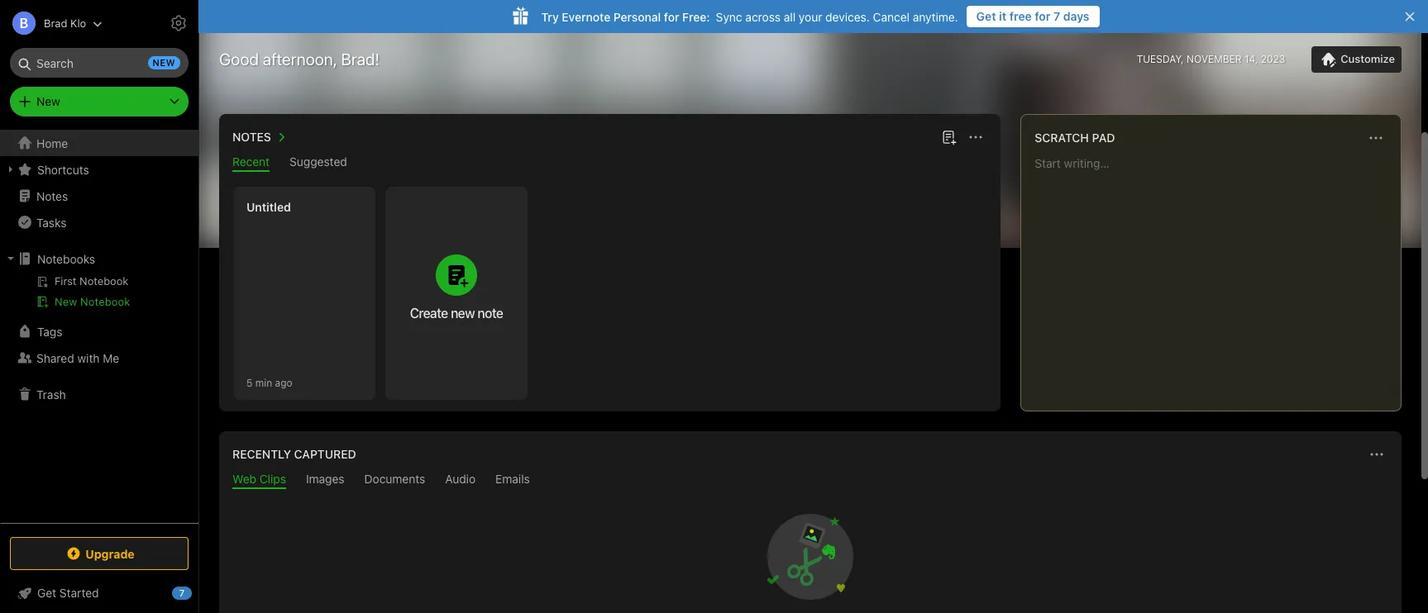 Task type: vqa. For each thing, say whether or not it's contained in the screenshot.
the topmost the
no



Task type: locate. For each thing, give the bounding box(es) containing it.
get for get it free for 7 days
[[976, 9, 996, 23]]

tab list
[[222, 155, 998, 172], [222, 472, 1399, 490]]

tuesday, november 14, 2023
[[1137, 53, 1285, 65]]

web clips tab panel
[[219, 490, 1402, 614]]

get it free for 7 days
[[976, 9, 1090, 23]]

days
[[1063, 9, 1090, 23]]

0 horizontal spatial new
[[153, 57, 175, 68]]

your
[[799, 10, 822, 24]]

web clips
[[232, 472, 286, 486]]

notes button
[[229, 127, 291, 147]]

0 horizontal spatial notes
[[36, 189, 68, 203]]

get inside help and learning task checklist field
[[37, 586, 56, 600]]

klo
[[70, 16, 86, 29]]

tab list containing web clips
[[222, 472, 1399, 490]]

new down settings image
[[153, 57, 175, 68]]

try evernote personal for free: sync across all your devices. cancel anytime.
[[541, 10, 958, 24]]

recently
[[232, 447, 291, 461]]

7 left click to collapse image
[[179, 588, 185, 599]]

for for 7
[[1035, 9, 1051, 23]]

tree
[[0, 130, 198, 523]]

Help and Learning task checklist field
[[0, 581, 198, 607]]

new
[[36, 94, 60, 108], [55, 295, 77, 308]]

new for new notebook
[[55, 295, 77, 308]]

good afternoon, brad!
[[219, 50, 380, 69]]

scratch pad button
[[1032, 128, 1115, 148]]

all
[[784, 10, 796, 24]]

new
[[153, 57, 175, 68], [451, 306, 475, 321]]

try
[[541, 10, 559, 24]]

with
[[77, 351, 100, 365]]

pad
[[1092, 131, 1115, 145]]

0 horizontal spatial more actions image
[[966, 127, 986, 147]]

2 for from the left
[[664, 10, 679, 24]]

brad!
[[341, 50, 380, 69]]

november
[[1187, 53, 1242, 65]]

tab list for recently captured
[[222, 472, 1399, 490]]

0 vertical spatial get
[[976, 9, 996, 23]]

new search field
[[22, 48, 180, 78]]

new up tags
[[55, 295, 77, 308]]

more actions image
[[966, 127, 986, 147], [1367, 445, 1387, 465]]

new inside search box
[[153, 57, 175, 68]]

Account field
[[0, 7, 103, 40]]

More actions field
[[965, 126, 988, 149], [1365, 127, 1388, 150], [1365, 443, 1389, 466]]

0 horizontal spatial get
[[37, 586, 56, 600]]

0 vertical spatial tab list
[[222, 155, 998, 172]]

0 vertical spatial new
[[153, 57, 175, 68]]

7 inside help and learning task checklist field
[[179, 588, 185, 599]]

new up home
[[36, 94, 60, 108]]

started
[[59, 586, 99, 600]]

1 vertical spatial tab list
[[222, 472, 1399, 490]]

notes link
[[0, 183, 198, 209]]

1 horizontal spatial for
[[1035, 9, 1051, 23]]

home
[[36, 136, 68, 150]]

1 horizontal spatial new
[[451, 306, 475, 321]]

images tab
[[306, 472, 345, 490]]

for left free:
[[664, 10, 679, 24]]

tab list containing recent
[[222, 155, 998, 172]]

1 vertical spatial notes
[[36, 189, 68, 203]]

2 tab list from the top
[[222, 472, 1399, 490]]

1 vertical spatial get
[[37, 586, 56, 600]]

expand notebooks image
[[4, 252, 17, 265]]

7
[[1054, 9, 1060, 23], [179, 588, 185, 599]]

get left it
[[976, 9, 996, 23]]

it
[[999, 9, 1007, 23]]

notes up recent
[[232, 130, 271, 144]]

free:
[[682, 10, 710, 24]]

documents
[[364, 472, 425, 486]]

untitled
[[246, 200, 291, 214]]

tags
[[37, 325, 62, 339]]

note
[[478, 306, 503, 321]]

tasks button
[[0, 209, 198, 236]]

for right free
[[1035, 9, 1051, 23]]

good
[[219, 50, 259, 69]]

0 horizontal spatial for
[[664, 10, 679, 24]]

get
[[976, 9, 996, 23], [37, 586, 56, 600]]

1 vertical spatial new
[[55, 295, 77, 308]]

new left the note
[[451, 306, 475, 321]]

1 horizontal spatial 7
[[1054, 9, 1060, 23]]

customize button
[[1312, 46, 1402, 73]]

notes inside button
[[232, 130, 271, 144]]

brad klo
[[44, 16, 86, 29]]

2023
[[1261, 53, 1285, 65]]

new notebook
[[55, 295, 130, 308]]

more actions image
[[1366, 128, 1386, 148]]

audio tab
[[445, 472, 476, 490]]

1 vertical spatial new
[[451, 306, 475, 321]]

notes
[[232, 130, 271, 144], [36, 189, 68, 203]]

free
[[1010, 9, 1032, 23]]

0 vertical spatial new
[[36, 94, 60, 108]]

1 horizontal spatial get
[[976, 9, 996, 23]]

for inside button
[[1035, 9, 1051, 23]]

1 for from the left
[[1035, 9, 1051, 23]]

more actions field for scratch pad
[[1365, 127, 1388, 150]]

settings image
[[169, 13, 189, 33]]

across
[[746, 10, 781, 24]]

new notebook group
[[0, 272, 198, 318]]

upgrade
[[85, 547, 135, 561]]

1 horizontal spatial notes
[[232, 130, 271, 144]]

1 tab list from the top
[[222, 155, 998, 172]]

get left "started"
[[37, 586, 56, 600]]

create
[[410, 306, 448, 321]]

for
[[1035, 9, 1051, 23], [664, 10, 679, 24]]

clips
[[260, 472, 286, 486]]

new inside popup button
[[36, 94, 60, 108]]

1 horizontal spatial more actions image
[[1367, 445, 1387, 465]]

scratch
[[1035, 131, 1089, 145]]

0 vertical spatial notes
[[232, 130, 271, 144]]

1 vertical spatial more actions image
[[1367, 445, 1387, 465]]

trash
[[36, 387, 66, 402]]

more actions field for recently captured
[[1365, 443, 1389, 466]]

Start writing… text field
[[1035, 156, 1400, 398]]

get for get started
[[37, 586, 56, 600]]

documents tab
[[364, 472, 425, 490]]

web
[[232, 472, 256, 486]]

scratch pad
[[1035, 131, 1115, 145]]

notes up tasks
[[36, 189, 68, 203]]

0 vertical spatial 7
[[1054, 9, 1060, 23]]

get inside get it free for 7 days button
[[976, 9, 996, 23]]

notebooks
[[37, 252, 95, 266]]

devices.
[[826, 10, 870, 24]]

emails tab
[[496, 472, 530, 490]]

create new note button
[[385, 187, 528, 400]]

0 horizontal spatial 7
[[179, 588, 185, 599]]

emails
[[496, 472, 530, 486]]

trash link
[[0, 381, 198, 408]]

ago
[[275, 377, 292, 389]]

7 left days
[[1054, 9, 1060, 23]]

suggested
[[290, 155, 347, 169]]

suggested tab
[[290, 155, 347, 172]]

new inside 'button'
[[55, 295, 77, 308]]

1 vertical spatial 7
[[179, 588, 185, 599]]

web clips tab
[[232, 472, 286, 490]]

create new note
[[410, 306, 503, 321]]

recent tab
[[232, 155, 270, 172]]



Task type: describe. For each thing, give the bounding box(es) containing it.
notes inside tree
[[36, 189, 68, 203]]

home link
[[0, 130, 198, 156]]

anytime.
[[913, 10, 958, 24]]

tree containing home
[[0, 130, 198, 523]]

shared with me
[[36, 351, 119, 365]]

get started
[[37, 586, 99, 600]]

tab list for notes
[[222, 155, 998, 172]]

upgrade button
[[10, 538, 189, 571]]

tasks
[[36, 215, 67, 230]]

new for new
[[36, 94, 60, 108]]

evernote
[[562, 10, 611, 24]]

shortcuts button
[[0, 156, 198, 183]]

new notebook button
[[0, 292, 198, 312]]

me
[[103, 351, 119, 365]]

0 vertical spatial more actions image
[[966, 127, 986, 147]]

customize
[[1341, 52, 1395, 65]]

notebook
[[80, 295, 130, 308]]

tuesday,
[[1137, 53, 1184, 65]]

shortcuts
[[37, 163, 89, 177]]

shared with me link
[[0, 345, 198, 371]]

audio
[[445, 472, 476, 486]]

brad
[[44, 16, 67, 29]]

captured
[[294, 447, 356, 461]]

5 min ago
[[246, 377, 292, 389]]

min
[[255, 377, 272, 389]]

click to collapse image
[[192, 583, 205, 603]]

5
[[246, 377, 253, 389]]

recently captured
[[232, 447, 356, 461]]

new inside button
[[451, 306, 475, 321]]

new button
[[10, 87, 189, 117]]

sync
[[716, 10, 742, 24]]

images
[[306, 472, 345, 486]]

7 inside button
[[1054, 9, 1060, 23]]

14,
[[1245, 53, 1258, 65]]

shared
[[36, 351, 74, 365]]

recently captured button
[[229, 445, 356, 465]]

cancel
[[873, 10, 910, 24]]

get it free for 7 days button
[[967, 6, 1100, 27]]

recent tab panel
[[219, 172, 1001, 412]]

recent
[[232, 155, 270, 169]]

personal
[[614, 10, 661, 24]]

notebooks link
[[0, 246, 198, 272]]

tags button
[[0, 318, 198, 345]]

afternoon,
[[263, 50, 337, 69]]

Search text field
[[22, 48, 177, 78]]

more actions image inside field
[[1367, 445, 1387, 465]]

for for free:
[[664, 10, 679, 24]]



